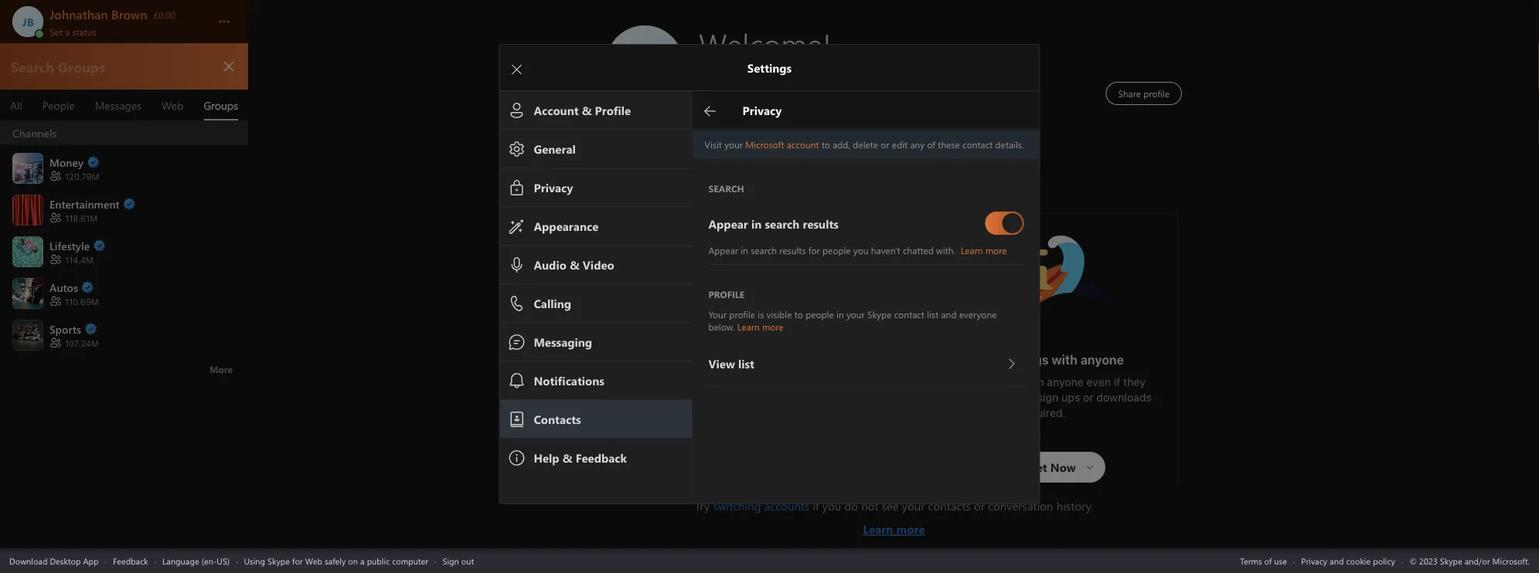 Task type: vqa. For each thing, say whether or not it's contained in the screenshot.
top "TO"
yes



Task type: locate. For each thing, give the bounding box(es) containing it.
contact
[[963, 138, 993, 151], [894, 308, 925, 321]]

0 vertical spatial a
[[65, 25, 70, 37]]

download desktop app
[[9, 555, 99, 567]]

0 vertical spatial learn
[[961, 244, 983, 257]]

skype right using
[[268, 555, 290, 567]]

these
[[938, 138, 960, 151]]

0 vertical spatial learn more link
[[958, 244, 1007, 257]]

0 vertical spatial if
[[1114, 376, 1120, 389]]

0 horizontal spatial a
[[65, 25, 70, 37]]

thing!
[[822, 399, 852, 412]]

anyone up ups
[[1047, 376, 1084, 389]]

the up the don't
[[752, 384, 768, 397]]

your profile is visible to people in your skype contact list and everyone below.
[[709, 308, 999, 333]]

2 vertical spatial to
[[688, 384, 699, 397]]

channels group
[[0, 121, 248, 383]]

microsoft
[[745, 138, 784, 151]]

1 vertical spatial a
[[813, 399, 819, 412]]

0 horizontal spatial you
[[822, 499, 841, 514]]

114.4m
[[65, 255, 93, 265]]

1 horizontal spatial skype.
[[982, 392, 1017, 404]]

0 horizontal spatial contact
[[894, 308, 925, 321]]

in left as at the bottom of page
[[847, 483, 857, 499]]

people
[[823, 244, 851, 257], [806, 308, 834, 321]]

1 horizontal spatial on
[[967, 392, 979, 404]]

2 vertical spatial and
[[1330, 555, 1344, 567]]

to left add, in the right of the page
[[822, 138, 830, 151]]

0 horizontal spatial and
[[848, 384, 867, 397]]

conversation
[[988, 499, 1053, 514]]

0 vertical spatial your
[[725, 138, 743, 151]]

with inside stay up to date with the latest features and updates in skype. don't miss a thing!
[[727, 384, 749, 397]]

if right are
[[813, 499, 819, 514]]

any
[[910, 138, 925, 151]]

1 vertical spatial your
[[847, 308, 865, 321]]

terms
[[1240, 555, 1262, 567]]

0 horizontal spatial the
[[752, 384, 768, 397]]

people right "visible"
[[806, 308, 834, 321]]

2 horizontal spatial or
[[1083, 392, 1094, 404]]

list item
[[0, 121, 248, 147]]

0 vertical spatial people
[[823, 244, 851, 257]]

1 horizontal spatial with
[[1022, 376, 1044, 389]]

are
[[791, 483, 807, 499]]

0 horizontal spatial for
[[292, 555, 303, 567]]

0 vertical spatial skype
[[867, 308, 892, 321]]

2 horizontal spatial skype
[[867, 308, 892, 321]]

if
[[1114, 376, 1120, 389], [813, 499, 819, 514]]

with up ups
[[1052, 353, 1078, 368]]

try
[[695, 499, 710, 514]]

to right up
[[688, 384, 699, 397]]

2 horizontal spatial learn
[[961, 244, 983, 257]]

in down date
[[706, 399, 715, 412]]

learn more link down as at the bottom of page
[[695, 514, 1093, 537]]

of right any
[[927, 138, 935, 151]]

learn more link right below.
[[737, 321, 784, 333]]

in inside your profile is visible to people in your skype contact list and everyone below.
[[836, 308, 844, 321]]

learn inside you are signed in as try switching accounts if you do not see your contacts or conversation history. learn more
[[863, 522, 893, 537]]

more down see
[[896, 522, 925, 537]]

2 vertical spatial or
[[974, 499, 985, 514]]

0 vertical spatial of
[[927, 138, 935, 151]]

your inside you are signed in as try switching accounts if you do not see your contacts or conversation history. learn more
[[902, 499, 925, 514]]

2 vertical spatial learn
[[863, 522, 893, 537]]

1 horizontal spatial you
[[853, 244, 869, 257]]

0 vertical spatial for
[[808, 244, 820, 257]]

out
[[461, 555, 474, 567]]

0 horizontal spatial skype.
[[718, 399, 753, 412]]

0 horizontal spatial if
[[813, 499, 819, 514]]

cookie
[[1346, 555, 1371, 567]]

and right list
[[941, 308, 957, 321]]

contact left list
[[894, 308, 925, 321]]

updates
[[662, 399, 704, 412]]

or inside you are signed in as try switching accounts if you do not see your contacts or conversation history. learn more
[[974, 499, 985, 514]]

skype. down invite
[[982, 392, 1017, 404]]

to inside your profile is visible to people in your skype contact list and everyone below.
[[795, 308, 803, 321]]

switching
[[713, 499, 761, 514]]

0 horizontal spatial with
[[727, 384, 749, 397]]

more
[[986, 244, 1007, 257], [762, 321, 784, 333], [896, 522, 925, 537]]

1 horizontal spatial if
[[1114, 376, 1120, 389]]

skype.
[[982, 392, 1017, 404], [718, 399, 753, 412]]

no
[[1020, 392, 1034, 404]]

on right the safely
[[348, 555, 358, 567]]

107.24m
[[65, 339, 99, 349]]

1 horizontal spatial a
[[360, 555, 365, 567]]

2 horizontal spatial and
[[1330, 555, 1344, 567]]

contact inside your profile is visible to people in your skype contact list and everyone below.
[[894, 308, 925, 321]]

learn down not
[[863, 522, 893, 537]]

people inside your profile is visible to people in your skype contact list and everyone below.
[[806, 308, 834, 321]]

share
[[940, 376, 970, 389]]

microsoft account link
[[745, 138, 819, 151]]

0 horizontal spatial of
[[927, 138, 935, 151]]

for inside privacy dialog
[[808, 244, 820, 257]]

0 vertical spatial or
[[881, 138, 889, 151]]

learn right below.
[[737, 321, 760, 333]]

and
[[941, 308, 957, 321], [848, 384, 867, 397], [1330, 555, 1344, 567]]

0 horizontal spatial or
[[881, 138, 889, 151]]

1 vertical spatial and
[[848, 384, 867, 397]]

2 horizontal spatial to
[[822, 138, 830, 151]]

2 vertical spatial skype
[[268, 555, 290, 567]]

set a status
[[49, 25, 96, 37]]

a right set
[[65, 25, 70, 37]]

the down easy
[[972, 376, 989, 389]]

learn more link down appear in search results and suggestions option
[[958, 244, 1007, 257]]

1 horizontal spatial or
[[974, 499, 985, 514]]

1 vertical spatial for
[[292, 555, 303, 567]]

a down features
[[813, 399, 819, 412]]

1 vertical spatial more
[[762, 321, 784, 333]]

1 horizontal spatial and
[[941, 308, 957, 321]]

skype
[[867, 308, 892, 321], [783, 361, 820, 375], [268, 555, 290, 567]]

1 horizontal spatial more
[[896, 522, 925, 537]]

1 horizontal spatial learn
[[863, 522, 893, 537]]

2 horizontal spatial more
[[986, 244, 1007, 257]]

for left the web
[[292, 555, 303, 567]]

learn more link for appear in search results for people you haven't chatted with.
[[958, 244, 1007, 257]]

public
[[367, 555, 390, 567]]

delete
[[853, 138, 878, 151]]

if inside you are signed in as try switching accounts if you do not see your contacts or conversation history. learn more
[[813, 499, 819, 514]]

if up downloads
[[1114, 376, 1120, 389]]

download desktop app link
[[9, 555, 99, 567]]

feedback link
[[113, 555, 148, 567]]

0 vertical spatial and
[[941, 308, 957, 321]]

contact right these
[[963, 138, 993, 151]]

language
[[162, 555, 199, 567]]

1 horizontal spatial contact
[[963, 138, 993, 151]]

1 horizontal spatial for
[[808, 244, 820, 257]]

skype inside your profile is visible to people in your skype contact list and everyone below.
[[867, 308, 892, 321]]

0 vertical spatial contact
[[963, 138, 993, 151]]

your down appear in search results for people you haven't chatted with. learn more on the top of the page
[[847, 308, 865, 321]]

1 vertical spatial if
[[813, 499, 819, 514]]

tab list
[[0, 90, 248, 121]]

learn right with.
[[961, 244, 983, 257]]

skype left list
[[867, 308, 892, 321]]

a
[[65, 25, 70, 37], [813, 399, 819, 412], [360, 555, 365, 567]]

skype up the latest
[[783, 361, 820, 375]]

do
[[845, 499, 858, 514]]

1 vertical spatial to
[[795, 308, 803, 321]]

1 horizontal spatial of
[[1264, 555, 1272, 567]]

in inside you are signed in as try switching accounts if you do not see your contacts or conversation history. learn more
[[847, 483, 857, 499]]

or left edit
[[881, 138, 889, 151]]

app
[[83, 555, 99, 567]]

your right visit
[[725, 138, 743, 151]]

you left the do
[[822, 499, 841, 514]]

0 horizontal spatial to
[[688, 384, 699, 397]]

switching accounts link
[[713, 499, 810, 514]]

0 vertical spatial on
[[967, 392, 979, 404]]

the
[[972, 376, 989, 389], [752, 384, 768, 397]]

a left public
[[360, 555, 365, 567]]

don't
[[756, 399, 784, 412]]

people for to
[[806, 308, 834, 321]]

or right ups
[[1083, 392, 1094, 404]]

even
[[1087, 376, 1111, 389]]

more right profile
[[762, 321, 784, 333]]

a inside button
[[65, 25, 70, 37]]

share the invite with anyone even if they aren't on skype. no sign ups or downloads required.
[[934, 376, 1155, 420]]

people right 'results'
[[823, 244, 851, 257]]

and inside your profile is visible to people in your skype contact list and everyone below.
[[941, 308, 957, 321]]

1 vertical spatial people
[[806, 308, 834, 321]]

with
[[1052, 353, 1078, 368], [1022, 376, 1044, 389], [727, 384, 749, 397]]

of left use
[[1264, 555, 1272, 567]]

download
[[9, 555, 47, 567]]

1 horizontal spatial the
[[972, 376, 989, 389]]

1 vertical spatial learn more link
[[737, 321, 784, 333]]

your inside your profile is visible to people in your skype contact list and everyone below.
[[847, 308, 865, 321]]

skype. down date
[[718, 399, 753, 412]]

or right contacts on the bottom of the page
[[974, 499, 985, 514]]

0 horizontal spatial more
[[762, 321, 784, 333]]

0 vertical spatial to
[[822, 138, 830, 151]]

0 horizontal spatial learn
[[737, 321, 760, 333]]

of inside privacy dialog
[[927, 138, 935, 151]]

you left haven't
[[853, 244, 869, 257]]

1 horizontal spatial your
[[847, 308, 865, 321]]

for
[[808, 244, 820, 257], [292, 555, 303, 567]]

anyone up the even
[[1081, 353, 1124, 368]]

with up no
[[1022, 376, 1044, 389]]

your
[[709, 308, 727, 321]]

a inside stay up to date with the latest features and updates in skype. don't miss a thing!
[[813, 399, 819, 412]]

learn more link for your profile is visible to people in your skype contact list and everyone below.
[[737, 321, 784, 333]]

web
[[305, 555, 322, 567]]

you inside privacy dialog
[[853, 244, 869, 257]]

and left the cookie
[[1330, 555, 1344, 567]]

with right date
[[727, 384, 749, 397]]

learn more link
[[958, 244, 1007, 257], [737, 321, 784, 333], [695, 514, 1093, 537]]

1 vertical spatial you
[[822, 499, 841, 514]]

2 vertical spatial more
[[896, 522, 925, 537]]

computer
[[392, 555, 428, 567]]

anyone
[[1081, 353, 1124, 368], [1047, 376, 1084, 389]]

2 horizontal spatial your
[[902, 499, 925, 514]]

1 vertical spatial learn
[[737, 321, 760, 333]]

contacts
[[928, 499, 971, 514]]

1 vertical spatial contact
[[894, 308, 925, 321]]

on
[[967, 392, 979, 404], [348, 555, 358, 567]]

edit
[[892, 138, 908, 151]]

on down 'share'
[[967, 392, 979, 404]]

or inside share the invite with anyone even if they aren't on skype. no sign ups or downloads required.
[[1083, 392, 1094, 404]]

your right see
[[902, 499, 925, 514]]

0 horizontal spatial your
[[725, 138, 743, 151]]

1 horizontal spatial skype
[[783, 361, 820, 375]]

easy meetings with anyone
[[962, 353, 1124, 368]]

more down appear in search results and suggestions option
[[986, 244, 1007, 257]]

0 horizontal spatial on
[[348, 555, 358, 567]]

1 vertical spatial anyone
[[1047, 376, 1084, 389]]

to right "visible"
[[795, 308, 803, 321]]

2 vertical spatial your
[[902, 499, 925, 514]]

profile
[[729, 308, 755, 321]]

1 vertical spatial or
[[1083, 392, 1094, 404]]

and up thing!
[[848, 384, 867, 397]]

2 horizontal spatial a
[[813, 399, 819, 412]]

for right 'results'
[[808, 244, 820, 257]]

and inside stay up to date with the latest features and updates in skype. don't miss a thing!
[[848, 384, 867, 397]]

1 horizontal spatial to
[[795, 308, 803, 321]]

in right "visible"
[[836, 308, 844, 321]]

learn
[[961, 244, 983, 257], [737, 321, 760, 333], [863, 522, 893, 537]]

mansurfer
[[997, 229, 1052, 245]]

policy
[[1373, 555, 1395, 567]]

invite
[[992, 376, 1020, 389]]

0 vertical spatial you
[[853, 244, 869, 257]]

or
[[881, 138, 889, 151], [1083, 392, 1094, 404], [974, 499, 985, 514]]

you
[[853, 244, 869, 257], [822, 499, 841, 514]]



Task type: describe. For each thing, give the bounding box(es) containing it.
aren't
[[934, 392, 964, 404]]

ups
[[1062, 392, 1080, 404]]

privacy dialog
[[499, 44, 1063, 505]]

with.
[[936, 244, 956, 257]]

on inside share the invite with anyone even if they aren't on skype. no sign ups or downloads required.
[[967, 392, 979, 404]]

account
[[787, 138, 819, 151]]

sign
[[1037, 392, 1059, 404]]

is
[[758, 308, 764, 321]]

search
[[751, 244, 777, 257]]

terms of use
[[1240, 555, 1287, 567]]

sign out link
[[443, 555, 474, 567]]

privacy and cookie policy link
[[1301, 555, 1395, 567]]

us)
[[217, 555, 230, 567]]

learn more
[[737, 321, 784, 333]]

2 vertical spatial a
[[360, 555, 365, 567]]

privacy and cookie policy
[[1301, 555, 1395, 567]]

more inside you are signed in as try switching accounts if you do not see your contacts or conversation history. learn more
[[896, 522, 925, 537]]

latest
[[771, 384, 800, 397]]

Search Groups text field
[[9, 56, 208, 77]]

2 horizontal spatial with
[[1052, 353, 1078, 368]]

date
[[701, 384, 724, 397]]

(en-
[[202, 555, 217, 567]]

downloads
[[1097, 392, 1152, 404]]

using
[[244, 555, 265, 567]]

to for visible
[[795, 308, 803, 321]]

status
[[72, 25, 96, 37]]

skype. inside stay up to date with the latest features and updates in skype. don't miss a thing!
[[718, 399, 753, 412]]

1 vertical spatial on
[[348, 555, 358, 567]]

set a status button
[[49, 22, 203, 37]]

required.
[[1020, 407, 1066, 420]]

details.
[[995, 138, 1024, 151]]

list
[[927, 308, 939, 321]]

using skype for web safely on a public computer link
[[244, 555, 428, 567]]

skype. inside share the invite with anyone even if they aren't on skype. no sign ups or downloads required.
[[982, 392, 1017, 404]]

Appear in search results and suggestions checkbox
[[985, 206, 1024, 241]]

safely
[[325, 555, 346, 567]]

haven't
[[871, 244, 900, 257]]

1 vertical spatial of
[[1264, 555, 1272, 567]]

the inside share the invite with anyone even if they aren't on skype. no sign ups or downloads required.
[[972, 376, 989, 389]]

feedback
[[113, 555, 148, 567]]

0 horizontal spatial skype
[[268, 555, 290, 567]]

stay
[[647, 384, 670, 397]]

see
[[882, 499, 899, 514]]

language (en-us) link
[[162, 555, 230, 567]]

118.61m
[[65, 214, 97, 224]]

visit
[[705, 138, 722, 151]]

set
[[49, 25, 62, 37]]

120.79m
[[65, 172, 99, 182]]

0 vertical spatial more
[[986, 244, 1007, 257]]

signed
[[810, 483, 844, 499]]

people for for
[[823, 244, 851, 257]]

1 vertical spatial skype
[[783, 361, 820, 375]]

launch
[[710, 237, 746, 253]]

the inside stay up to date with the latest features and updates in skype. don't miss a thing!
[[752, 384, 768, 397]]

0 vertical spatial anyone
[[1081, 353, 1124, 368]]

110.69m
[[65, 297, 99, 307]]

miss
[[787, 399, 810, 412]]

language (en-us)
[[162, 555, 230, 567]]

accounts
[[764, 499, 810, 514]]

terms of use link
[[1240, 555, 1287, 567]]

sign
[[443, 555, 459, 567]]

everyone
[[959, 308, 997, 321]]

visit your microsoft account to add, delete or edit any of these contact details.
[[705, 138, 1024, 151]]

anyone inside share the invite with anyone even if they aren't on skype. no sign ups or downloads required.
[[1047, 376, 1084, 389]]

use
[[1274, 555, 1287, 567]]

using skype for web safely on a public computer
[[244, 555, 428, 567]]

what's new in skype
[[694, 361, 820, 375]]

sign out
[[443, 555, 474, 567]]

results
[[779, 244, 806, 257]]

to inside stay up to date with the latest features and updates in skype. don't miss a thing!
[[688, 384, 699, 397]]

easy
[[962, 353, 990, 368]]

up
[[672, 384, 685, 397]]

stay up to date with the latest features and updates in skype. don't miss a thing!
[[647, 384, 870, 412]]

to for account
[[822, 138, 830, 151]]

appear in search results for people you haven't chatted with. learn more
[[709, 244, 1007, 257]]

with inside share the invite with anyone even if they aren't on skype. no sign ups or downloads required.
[[1022, 376, 1044, 389]]

or inside privacy dialog
[[881, 138, 889, 151]]

new
[[739, 361, 766, 375]]

appear
[[709, 244, 738, 257]]

what's
[[694, 361, 736, 375]]

you inside you are signed in as try switching accounts if you do not see your contacts or conversation history. learn more
[[822, 499, 841, 514]]

add,
[[833, 138, 850, 151]]

in inside stay up to date with the latest features and updates in skype. don't miss a thing!
[[706, 399, 715, 412]]

desktop
[[50, 555, 81, 567]]

not
[[861, 499, 879, 514]]

they
[[1123, 376, 1146, 389]]

visible
[[767, 308, 792, 321]]

in right new
[[769, 361, 780, 375]]

2 vertical spatial learn more link
[[695, 514, 1093, 537]]

below.
[[709, 321, 735, 333]]

you are signed in as try switching accounts if you do not see your contacts or conversation history. learn more
[[695, 483, 1093, 537]]

in left search
[[741, 244, 748, 257]]

if inside share the invite with anyone even if they aren't on skype. no sign ups or downloads required.
[[1114, 376, 1120, 389]]

history.
[[1057, 499, 1093, 514]]

as
[[860, 483, 871, 499]]

privacy
[[1301, 555, 1327, 567]]

meetings
[[993, 353, 1049, 368]]



